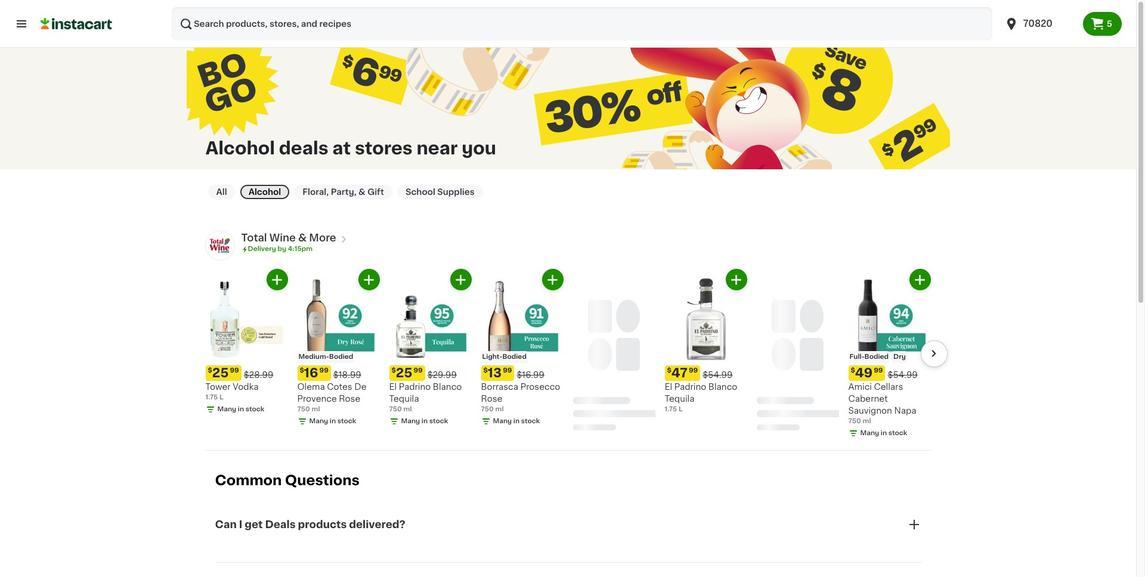 Task type: describe. For each thing, give the bounding box(es) containing it.
in for 750
[[514, 418, 520, 425]]

add image for prosecco
[[545, 273, 560, 288]]

$29.99
[[428, 371, 457, 380]]

school supplies
[[406, 188, 475, 196]]

borrasca prosecco rose 750 ml
[[481, 383, 560, 413]]

el for el padrino blanco tequila 1.75 l
[[665, 383, 672, 392]]

$16.99
[[517, 371, 545, 380]]

13
[[488, 367, 502, 380]]

total wine & more image
[[206, 231, 234, 260]]

by
[[278, 246, 286, 252]]

$ inside $ 47 99
[[667, 368, 672, 374]]

all link
[[208, 185, 235, 199]]

all
[[216, 188, 227, 196]]

add image for vodka
[[270, 273, 285, 288]]

party,
[[331, 188, 357, 196]]

$16.99 original price: $18.99 element
[[297, 366, 380, 381]]

blanco for el padrino blanco tequila 1.75 l
[[709, 383, 738, 392]]

$54.99 for 47
[[703, 371, 733, 380]]

many in stock for 750
[[493, 418, 540, 425]]

in for l
[[238, 407, 244, 413]]

stock for el padrino blanco tequila
[[429, 418, 448, 425]]

5 button
[[1083, 12, 1122, 36]]

4 add image from the left
[[729, 273, 744, 288]]

$ 25 99 for vodka
[[208, 367, 239, 380]]

$ 47 99
[[667, 367, 698, 380]]

25 for el
[[396, 367, 413, 380]]

& for party,
[[359, 188, 366, 196]]

wine
[[270, 233, 296, 243]]

amici cellars cabernet sauvignon napa 750 ml
[[849, 383, 917, 425]]

cellars
[[874, 383, 904, 392]]

vodka
[[233, 383, 259, 392]]

tower vodka 1.75 l
[[206, 383, 259, 401]]

$47.99 original price: $54.99 element
[[665, 366, 747, 381]]

$ 13 99
[[484, 367, 512, 380]]

$ for olema
[[300, 368, 304, 374]]

amici
[[849, 383, 872, 392]]

70820
[[1024, 19, 1053, 28]]

750 inside el padrino blanco tequila 750 ml
[[389, 407, 402, 413]]

product group containing 13
[[481, 269, 564, 427]]

floral, party, & gift
[[303, 188, 384, 196]]

can i get deals products delivered? button
[[215, 504, 922, 547]]

full-bodied dry
[[850, 354, 906, 361]]

$ 25 99 for padrino
[[392, 367, 423, 380]]

i
[[239, 520, 242, 530]]

750 inside amici cellars cabernet sauvignon napa 750 ml
[[849, 418, 861, 425]]

light-
[[482, 354, 503, 361]]

1 product group from the left
[[206, 269, 288, 415]]

add image for 49
[[913, 273, 928, 288]]

questions
[[285, 475, 360, 488]]

$ 49 99
[[851, 367, 883, 380]]

medium-bodied
[[299, 354, 353, 361]]

light-bodied
[[482, 354, 527, 361]]

$28.99
[[244, 371, 273, 380]]

el padrino blanco tequila 1.75 l
[[665, 383, 738, 413]]

stock for borrasca prosecco rose
[[521, 418, 540, 425]]

alcohol deals at stores near you
[[206, 139, 496, 157]]

99 for olema
[[320, 368, 329, 374]]

$25.99 original price: $28.99 element
[[206, 366, 288, 381]]

deals
[[265, 520, 296, 530]]

instacart logo image
[[41, 17, 112, 31]]

16
[[304, 367, 318, 380]]

common questions
[[215, 475, 360, 488]]

l inside the el padrino blanco tequila 1.75 l
[[679, 407, 683, 413]]

many in stock for tequila
[[401, 418, 448, 425]]

alcohol for alcohol
[[249, 188, 281, 196]]

floral, party, & gift link
[[294, 185, 393, 199]]

99 for el
[[414, 368, 423, 374]]

floral,
[[303, 188, 329, 196]]

school supplies link
[[397, 185, 483, 199]]

prosecco
[[521, 383, 560, 392]]

many for provence
[[309, 418, 328, 425]]

stock for tower vodka
[[246, 407, 265, 413]]

ml inside amici cellars cabernet sauvignon napa 750 ml
[[863, 418, 871, 425]]

alcohol for alcohol deals at stores near you
[[206, 139, 275, 157]]

de
[[355, 383, 367, 392]]

alcohol link
[[240, 185, 290, 199]]

99 for amici
[[874, 368, 883, 374]]

stock for olema cotes de provence rose
[[338, 418, 356, 425]]

cabernet
[[849, 395, 888, 404]]

deals
[[279, 139, 328, 157]]

padrino for el padrino blanco tequila 1.75 l
[[675, 383, 707, 392]]

ml inside olema cotes de provence rose 750 ml
[[312, 407, 320, 413]]

many for sauvignon
[[861, 430, 880, 437]]

item carousel region
[[189, 269, 948, 446]]

bodied for 16
[[329, 354, 353, 361]]



Task type: locate. For each thing, give the bounding box(es) containing it.
$13.99 original price: $16.99 element
[[481, 366, 564, 381]]

in down sauvignon
[[881, 430, 887, 437]]

0 horizontal spatial el
[[389, 383, 397, 392]]

add image for 16
[[362, 273, 376, 288]]

1 rose from the left
[[339, 395, 361, 404]]

many in stock for sauvignon
[[861, 430, 908, 437]]

1 tequila from the left
[[389, 395, 419, 404]]

&
[[359, 188, 366, 196], [298, 233, 307, 243]]

3 product group from the left
[[389, 269, 472, 427]]

rose inside olema cotes de provence rose 750 ml
[[339, 395, 361, 404]]

$ up the el padrino blanco tequila 1.75 l
[[667, 368, 672, 374]]

dry
[[894, 354, 906, 361]]

1 25 from the left
[[212, 367, 229, 380]]

common
[[215, 475, 282, 488]]

99 inside $25.99 original price: $28.99 element
[[230, 368, 239, 374]]

1 vertical spatial 1.75
[[665, 407, 677, 413]]

add image
[[362, 273, 376, 288], [913, 273, 928, 288]]

2 blanco from the left
[[709, 383, 738, 392]]

0 horizontal spatial bodied
[[329, 354, 353, 361]]

750 down provence
[[297, 407, 310, 413]]

0 horizontal spatial $54.99
[[703, 371, 733, 380]]

tower
[[206, 383, 231, 392]]

$ inside $ 49 99
[[851, 368, 855, 374]]

sauvignon
[[849, 407, 892, 415]]

alcohol deals at stores near you main content
[[0, 0, 1137, 578]]

2 horizontal spatial bodied
[[865, 354, 889, 361]]

delivered?
[[349, 520, 406, 530]]

& left gift
[[359, 188, 366, 196]]

cotes
[[327, 383, 352, 392]]

bodied up $16.99 original price: $18.99 element
[[329, 354, 353, 361]]

99 inside $ 49 99
[[874, 368, 883, 374]]

napa
[[895, 407, 917, 415]]

gift
[[368, 188, 384, 196]]

& for wine
[[298, 233, 307, 243]]

0 vertical spatial 1.75
[[206, 395, 218, 401]]

2 rose from the left
[[481, 395, 503, 404]]

stock
[[246, 407, 265, 413], [338, 418, 356, 425], [429, 418, 448, 425], [521, 418, 540, 425], [889, 430, 908, 437]]

5
[[1107, 20, 1113, 28]]

2 add image from the left
[[913, 273, 928, 288]]

99 right 13
[[503, 368, 512, 374]]

medium-
[[299, 354, 329, 361]]

tequila down 47
[[665, 395, 695, 404]]

$ up tower
[[208, 368, 212, 374]]

1 add image from the left
[[270, 273, 285, 288]]

many in stock
[[217, 407, 265, 413], [309, 418, 356, 425], [401, 418, 448, 425], [493, 418, 540, 425], [861, 430, 908, 437]]

1 horizontal spatial 1.75
[[665, 407, 677, 413]]

$ inside "$ 16 99"
[[300, 368, 304, 374]]

ml down borrasca
[[496, 407, 504, 413]]

delivery by 4:15pm
[[248, 246, 313, 252]]

3 99 from the left
[[414, 368, 423, 374]]

Search field
[[172, 7, 993, 41]]

2 99 from the left
[[320, 368, 329, 374]]

many
[[217, 407, 236, 413], [309, 418, 328, 425], [401, 418, 420, 425], [493, 418, 512, 425], [861, 430, 880, 437]]

99 for tower
[[230, 368, 239, 374]]

blanco inside the el padrino blanco tequila 1.75 l
[[709, 383, 738, 392]]

2 $ 25 99 from the left
[[392, 367, 423, 380]]

many down sauvignon
[[861, 430, 880, 437]]

0 horizontal spatial &
[[298, 233, 307, 243]]

rose down borrasca
[[481, 395, 503, 404]]

alcohol
[[206, 139, 275, 157], [249, 188, 281, 196]]

25 up el padrino blanco tequila 750 ml
[[396, 367, 413, 380]]

5 99 from the left
[[689, 368, 698, 374]]

provence
[[297, 395, 337, 404]]

6 $ from the left
[[851, 368, 855, 374]]

4:15pm
[[288, 246, 313, 252]]

product group
[[206, 269, 288, 415], [297, 269, 380, 427], [389, 269, 472, 427], [481, 269, 564, 427], [665, 269, 747, 415], [849, 269, 931, 439]]

750 inside olema cotes de provence rose 750 ml
[[297, 407, 310, 413]]

ml
[[312, 407, 320, 413], [404, 407, 412, 413], [496, 407, 504, 413], [863, 418, 871, 425]]

you
[[462, 139, 496, 157]]

$54.99 up the el padrino blanco tequila 1.75 l
[[703, 371, 733, 380]]

many down provence
[[309, 418, 328, 425]]

99 inside "$ 16 99"
[[320, 368, 329, 374]]

many down el padrino blanco tequila 750 ml
[[401, 418, 420, 425]]

$54.99 down dry
[[888, 371, 918, 380]]

$25.99 original price: $29.99 element
[[389, 366, 472, 381]]

3 $ from the left
[[392, 368, 396, 374]]

tequila for el padrino blanco tequila 1.75 l
[[665, 395, 695, 404]]

in for provence
[[330, 418, 336, 425]]

& up 4:15pm
[[298, 233, 307, 243]]

$ inside $ 13 99
[[484, 368, 488, 374]]

l inside tower vodka 1.75 l
[[220, 395, 224, 401]]

1 bodied from the left
[[329, 354, 353, 361]]

1.75 inside tower vodka 1.75 l
[[206, 395, 218, 401]]

750 down borrasca
[[481, 407, 494, 413]]

0 horizontal spatial blanco
[[433, 383, 462, 392]]

padrino
[[399, 383, 431, 392], [675, 383, 707, 392]]

25
[[212, 367, 229, 380], [396, 367, 413, 380]]

in for tequila
[[422, 418, 428, 425]]

el inside el padrino blanco tequila 750 ml
[[389, 383, 397, 392]]

ml down $25.99 original price: $29.99 element
[[404, 407, 412, 413]]

many for tequila
[[401, 418, 420, 425]]

tequila for el padrino blanco tequila 750 ml
[[389, 395, 419, 404]]

in down tower vodka 1.75 l
[[238, 407, 244, 413]]

1 $ 25 99 from the left
[[208, 367, 239, 380]]

49
[[855, 367, 873, 380]]

el inside the el padrino blanco tequila 1.75 l
[[665, 383, 672, 392]]

in down olema cotes de provence rose 750 ml at the bottom left
[[330, 418, 336, 425]]

1 horizontal spatial rose
[[481, 395, 503, 404]]

olema cotes de provence rose 750 ml
[[297, 383, 367, 413]]

padrino down $25.99 original price: $29.99 element
[[399, 383, 431, 392]]

l
[[220, 395, 224, 401], [679, 407, 683, 413]]

$ down the medium-
[[300, 368, 304, 374]]

many down tower vodka 1.75 l
[[217, 407, 236, 413]]

$ 16 99
[[300, 367, 329, 380]]

$ for borrasca
[[484, 368, 488, 374]]

750 inside borrasca prosecco rose 750 ml
[[481, 407, 494, 413]]

5 product group from the left
[[665, 269, 747, 415]]

$ 25 99
[[208, 367, 239, 380], [392, 367, 423, 380]]

0 horizontal spatial $ 25 99
[[208, 367, 239, 380]]

bodied for 13
[[503, 354, 527, 361]]

add image for padrino
[[453, 273, 468, 288]]

many in stock down el padrino blanco tequila 750 ml
[[401, 418, 448, 425]]

$54.99 inside $49.99 original price: $54.99 element
[[888, 371, 918, 380]]

products
[[298, 520, 347, 530]]

6 product group from the left
[[849, 269, 931, 439]]

rose down cotes
[[339, 395, 361, 404]]

$18.99
[[333, 371, 361, 380]]

99 left '$29.99'
[[414, 368, 423, 374]]

bodied
[[329, 354, 353, 361], [503, 354, 527, 361], [865, 354, 889, 361]]

padrino inside el padrino blanco tequila 750 ml
[[399, 383, 431, 392]]

1.75 down 47
[[665, 407, 677, 413]]

1.75
[[206, 395, 218, 401], [665, 407, 677, 413]]

1 $54.99 from the left
[[703, 371, 733, 380]]

stock down el padrino blanco tequila 750 ml
[[429, 418, 448, 425]]

many for 750
[[493, 418, 512, 425]]

$ for tower
[[208, 368, 212, 374]]

2 product group from the left
[[297, 269, 380, 427]]

ml down provence
[[312, 407, 320, 413]]

4 99 from the left
[[503, 368, 512, 374]]

None search field
[[172, 7, 993, 41]]

0 vertical spatial l
[[220, 395, 224, 401]]

1 add image from the left
[[362, 273, 376, 288]]

delivery
[[248, 246, 276, 252]]

2 add image from the left
[[453, 273, 468, 288]]

stock for amici cellars cabernet sauvignon napa
[[889, 430, 908, 437]]

total
[[241, 233, 267, 243]]

0 horizontal spatial add image
[[362, 273, 376, 288]]

1 horizontal spatial blanco
[[709, 383, 738, 392]]

$ for el
[[392, 368, 396, 374]]

near
[[417, 139, 458, 157]]

$54.99 for 49
[[888, 371, 918, 380]]

2 25 from the left
[[396, 367, 413, 380]]

1 horizontal spatial $ 25 99
[[392, 367, 423, 380]]

4 product group from the left
[[481, 269, 564, 427]]

alcohol right all link
[[249, 188, 281, 196]]

at
[[333, 139, 351, 157]]

in
[[238, 407, 244, 413], [330, 418, 336, 425], [422, 418, 428, 425], [514, 418, 520, 425], [881, 430, 887, 437]]

padrino inside the el padrino blanco tequila 1.75 l
[[675, 383, 707, 392]]

bodied up $13.99 original price: $16.99 'element' at the left bottom of the page
[[503, 354, 527, 361]]

l down tower
[[220, 395, 224, 401]]

$54.99 inside $47.99 original price: $54.99 element
[[703, 371, 733, 380]]

0 horizontal spatial padrino
[[399, 383, 431, 392]]

70820 button
[[1005, 7, 1076, 41]]

in for sauvignon
[[881, 430, 887, 437]]

0 horizontal spatial l
[[220, 395, 224, 401]]

blanco for el padrino blanco tequila 750 ml
[[433, 383, 462, 392]]

99 right 47
[[689, 368, 698, 374]]

1 horizontal spatial bodied
[[503, 354, 527, 361]]

25 up tower
[[212, 367, 229, 380]]

padrino for el padrino blanco tequila 750 ml
[[399, 383, 431, 392]]

1 blanco from the left
[[433, 383, 462, 392]]

stock down napa
[[889, 430, 908, 437]]

in down borrasca prosecco rose 750 ml
[[514, 418, 520, 425]]

$ up el padrino blanco tequila 750 ml
[[392, 368, 396, 374]]

blanco inside el padrino blanco tequila 750 ml
[[433, 383, 462, 392]]

ml down sauvignon
[[863, 418, 871, 425]]

tequila down $25.99 original price: $29.99 element
[[389, 395, 419, 404]]

25 for tower
[[212, 367, 229, 380]]

1 $ from the left
[[208, 368, 212, 374]]

99 up vodka
[[230, 368, 239, 374]]

1 horizontal spatial add image
[[913, 273, 928, 288]]

5 $ from the left
[[667, 368, 672, 374]]

2 tequila from the left
[[665, 395, 695, 404]]

70820 button
[[997, 7, 1083, 41]]

alcohol up all
[[206, 139, 275, 157]]

2 $54.99 from the left
[[888, 371, 918, 380]]

1 vertical spatial alcohol
[[249, 188, 281, 196]]

$ 25 99 inside $25.99 original price: $29.99 element
[[392, 367, 423, 380]]

1 horizontal spatial el
[[665, 383, 672, 392]]

1 horizontal spatial tequila
[[665, 395, 695, 404]]

99 right 16
[[320, 368, 329, 374]]

product group containing 16
[[297, 269, 380, 427]]

$
[[208, 368, 212, 374], [300, 368, 304, 374], [392, 368, 396, 374], [484, 368, 488, 374], [667, 368, 672, 374], [851, 368, 855, 374]]

many in stock down borrasca prosecco rose 750 ml
[[493, 418, 540, 425]]

99 for borrasca
[[503, 368, 512, 374]]

add image
[[270, 273, 285, 288], [453, 273, 468, 288], [545, 273, 560, 288], [729, 273, 744, 288]]

bodied up $ 49 99
[[865, 354, 889, 361]]

99 down full-bodied dry
[[874, 368, 883, 374]]

el right de
[[389, 383, 397, 392]]

many in stock down olema cotes de provence rose 750 ml at the bottom left
[[309, 418, 356, 425]]

2 padrino from the left
[[675, 383, 707, 392]]

el padrino blanco tequila 750 ml
[[389, 383, 462, 413]]

blanco down $47.99 original price: $54.99 element
[[709, 383, 738, 392]]

stores
[[355, 139, 413, 157]]

school
[[406, 188, 435, 196]]

el
[[389, 383, 397, 392], [665, 383, 672, 392]]

0 vertical spatial &
[[359, 188, 366, 196]]

borrasca
[[481, 383, 519, 392]]

2 bodied from the left
[[503, 354, 527, 361]]

rose
[[339, 395, 361, 404], [481, 395, 503, 404]]

1 horizontal spatial l
[[679, 407, 683, 413]]

many in stock down tower vodka 1.75 l
[[217, 407, 265, 413]]

product group containing 49
[[849, 269, 931, 439]]

0 horizontal spatial 1.75
[[206, 395, 218, 401]]

many in stock for l
[[217, 407, 265, 413]]

0 horizontal spatial tequila
[[389, 395, 419, 404]]

6 99 from the left
[[874, 368, 883, 374]]

47
[[672, 367, 688, 380]]

many for l
[[217, 407, 236, 413]]

more
[[309, 233, 336, 243]]

1 horizontal spatial padrino
[[675, 383, 707, 392]]

2 el from the left
[[665, 383, 672, 392]]

el down 47
[[665, 383, 672, 392]]

750
[[297, 407, 310, 413], [389, 407, 402, 413], [481, 407, 494, 413], [849, 418, 861, 425]]

4 $ from the left
[[484, 368, 488, 374]]

1 horizontal spatial &
[[359, 188, 366, 196]]

get
[[245, 520, 263, 530]]

1 horizontal spatial 25
[[396, 367, 413, 380]]

blanco
[[433, 383, 462, 392], [709, 383, 738, 392]]

$ 25 99 inside $25.99 original price: $28.99 element
[[208, 367, 239, 380]]

can
[[215, 520, 237, 530]]

many in stock down sauvignon
[[861, 430, 908, 437]]

ml inside borrasca prosecco rose 750 ml
[[496, 407, 504, 413]]

0 horizontal spatial 25
[[212, 367, 229, 380]]

many down borrasca prosecco rose 750 ml
[[493, 418, 512, 425]]

supplies
[[437, 188, 475, 196]]

full-
[[850, 354, 865, 361]]

0 vertical spatial alcohol
[[206, 139, 275, 157]]

$ down full- at bottom
[[851, 368, 855, 374]]

$ 25 99 up el padrino blanco tequila 750 ml
[[392, 367, 423, 380]]

1.75 inside the el padrino blanco tequila 1.75 l
[[665, 407, 677, 413]]

$ for amici
[[851, 368, 855, 374]]

$ down light-
[[484, 368, 488, 374]]

99
[[230, 368, 239, 374], [320, 368, 329, 374], [414, 368, 423, 374], [503, 368, 512, 374], [689, 368, 698, 374], [874, 368, 883, 374]]

olema
[[297, 383, 325, 392]]

in down el padrino blanco tequila 750 ml
[[422, 418, 428, 425]]

1.75 down tower
[[206, 395, 218, 401]]

99 inside $ 47 99
[[689, 368, 698, 374]]

1 horizontal spatial $54.99
[[888, 371, 918, 380]]

99 inside $ 13 99
[[503, 368, 512, 374]]

1 vertical spatial l
[[679, 407, 683, 413]]

2 $ from the left
[[300, 368, 304, 374]]

stock down vodka
[[246, 407, 265, 413]]

stock down borrasca prosecco rose 750 ml
[[521, 418, 540, 425]]

tequila inside the el padrino blanco tequila 1.75 l
[[665, 395, 695, 404]]

padrino down $ 47 99
[[675, 383, 707, 392]]

product group containing 47
[[665, 269, 747, 415]]

total wine & more
[[241, 233, 336, 243]]

1 padrino from the left
[[399, 383, 431, 392]]

many in stock for provence
[[309, 418, 356, 425]]

rose inside borrasca prosecco rose 750 ml
[[481, 395, 503, 404]]

750 down $25.99 original price: $29.99 element
[[389, 407, 402, 413]]

3 add image from the left
[[545, 273, 560, 288]]

$49.99 original price: $54.99 element
[[849, 366, 931, 381]]

1 99 from the left
[[230, 368, 239, 374]]

750 down sauvignon
[[849, 418, 861, 425]]

$ 25 99 up tower
[[208, 367, 239, 380]]

stock down olema cotes de provence rose 750 ml at the bottom left
[[338, 418, 356, 425]]

99 inside $25.99 original price: $29.99 element
[[414, 368, 423, 374]]

1 el from the left
[[389, 383, 397, 392]]

3 bodied from the left
[[865, 354, 889, 361]]

blanco down '$29.99'
[[433, 383, 462, 392]]

1 vertical spatial &
[[298, 233, 307, 243]]

el for el padrino blanco tequila 750 ml
[[389, 383, 397, 392]]

0 horizontal spatial rose
[[339, 395, 361, 404]]

can i get deals products delivered?
[[215, 520, 406, 530]]

tequila
[[389, 395, 419, 404], [665, 395, 695, 404]]

tequila inside el padrino blanco tequila 750 ml
[[389, 395, 419, 404]]

$54.99
[[703, 371, 733, 380], [888, 371, 918, 380]]

ml inside el padrino blanco tequila 750 ml
[[404, 407, 412, 413]]

l down 47
[[679, 407, 683, 413]]



Task type: vqa. For each thing, say whether or not it's contained in the screenshot.
Product group
yes



